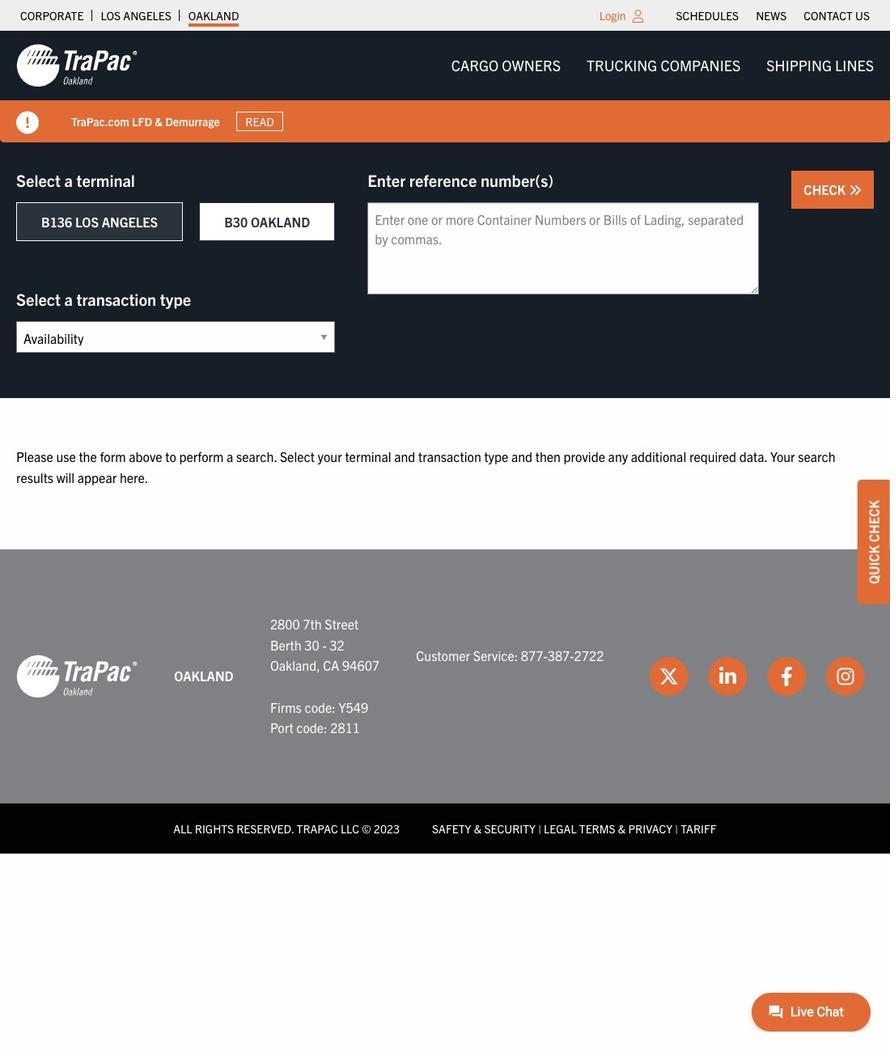 Task type: describe. For each thing, give the bounding box(es) containing it.
387-
[[548, 648, 575, 664]]

1 | from the left
[[539, 822, 542, 836]]

all rights reserved. trapac llc © 2023
[[174, 822, 400, 836]]

Enter reference number(s) text field
[[368, 202, 760, 295]]

trapac.com lfd & demurrage
[[71, 114, 220, 128]]

read link
[[236, 112, 284, 131]]

trucking
[[587, 56, 658, 75]]

contact
[[804, 8, 853, 23]]

will
[[56, 469, 75, 486]]

street
[[325, 616, 359, 633]]

perform
[[179, 449, 224, 465]]

contact us link
[[804, 4, 871, 27]]

solid image inside "banner"
[[16, 112, 39, 134]]

b30 oakland
[[224, 214, 310, 230]]

0 vertical spatial los
[[101, 8, 121, 23]]

tariff link
[[681, 822, 717, 836]]

any
[[609, 449, 629, 465]]

schedules
[[677, 8, 739, 23]]

customer service: 877-387-2722
[[416, 648, 604, 664]]

select inside please use the form above to perform a search. select your terminal and transaction type and then provide any additional required data. your search results will appear here.
[[280, 449, 315, 465]]

menu bar containing cargo owners
[[439, 49, 888, 82]]

0 vertical spatial oakland
[[189, 8, 239, 23]]

quick check link
[[858, 480, 891, 604]]

check inside button
[[804, 181, 850, 198]]

menu bar containing schedules
[[668, 4, 879, 27]]

cargo
[[452, 56, 499, 75]]

data.
[[740, 449, 768, 465]]

trapac.com
[[71, 114, 129, 128]]

lines
[[836, 56, 875, 75]]

b30
[[224, 214, 248, 230]]

required
[[690, 449, 737, 465]]

cargo owners link
[[439, 49, 574, 82]]

cargo owners
[[452, 56, 561, 75]]

shipping lines link
[[754, 49, 888, 82]]

terminal inside please use the form above to perform a search. select your terminal and transaction type and then provide any additional required data. your search results will appear here.
[[345, 449, 392, 465]]

companies
[[661, 56, 741, 75]]

select a terminal
[[16, 170, 135, 190]]

select for select a terminal
[[16, 170, 61, 190]]

transaction inside please use the form above to perform a search. select your terminal and transaction type and then provide any additional required data. your search results will appear here.
[[419, 449, 482, 465]]

safety
[[432, 822, 472, 836]]

owners
[[502, 56, 561, 75]]

trucking companies link
[[574, 49, 754, 82]]

©
[[362, 822, 371, 836]]

demurrage
[[165, 114, 220, 128]]

here.
[[120, 469, 149, 486]]

2 vertical spatial oakland
[[174, 668, 234, 684]]

2811
[[331, 720, 360, 736]]

results
[[16, 469, 54, 486]]

quick check
[[867, 500, 883, 584]]

los angeles link
[[101, 4, 172, 27]]

2800 7th street berth 30 - 32 oakland, ca 94607
[[270, 616, 380, 674]]

7th
[[303, 616, 322, 633]]

2722
[[575, 648, 604, 664]]

corporate
[[20, 8, 84, 23]]

oakland,
[[270, 658, 320, 674]]

number(s)
[[481, 170, 554, 190]]

y549
[[339, 699, 369, 716]]

news
[[756, 8, 787, 23]]

privacy
[[629, 822, 673, 836]]

shipping lines
[[767, 56, 875, 75]]

enter
[[368, 170, 406, 190]]

all
[[174, 822, 192, 836]]

shipping
[[767, 56, 832, 75]]

additional
[[631, 449, 687, 465]]

security
[[485, 822, 536, 836]]

your
[[318, 449, 342, 465]]

los angeles
[[101, 8, 172, 23]]

a for transaction
[[64, 289, 73, 309]]

2 | from the left
[[676, 822, 679, 836]]

legal
[[544, 822, 577, 836]]

terms
[[580, 822, 616, 836]]



Task type: locate. For each thing, give the bounding box(es) containing it.
ca
[[323, 658, 340, 674]]

please
[[16, 449, 53, 465]]

trucking companies
[[587, 56, 741, 75]]

32
[[330, 637, 345, 653]]

1 vertical spatial code:
[[297, 720, 328, 736]]

1 oakland image from the top
[[16, 43, 138, 88]]

2800
[[270, 616, 300, 633]]

0 horizontal spatial transaction
[[77, 289, 156, 309]]

appear
[[78, 469, 117, 486]]

rights
[[195, 822, 234, 836]]

0 horizontal spatial &
[[155, 114, 163, 128]]

login link
[[600, 8, 626, 23]]

&
[[155, 114, 163, 128], [474, 822, 482, 836], [618, 822, 626, 836]]

and left the then
[[512, 449, 533, 465]]

to
[[165, 449, 176, 465]]

terminal up b136 los angeles
[[77, 170, 135, 190]]

above
[[129, 449, 162, 465]]

1 and from the left
[[395, 449, 416, 465]]

code: right port
[[297, 720, 328, 736]]

menu bar down light image at top right
[[439, 49, 888, 82]]

0 horizontal spatial |
[[539, 822, 542, 836]]

a down b136
[[64, 289, 73, 309]]

0 vertical spatial code:
[[305, 699, 336, 716]]

1 horizontal spatial transaction
[[419, 449, 482, 465]]

1 vertical spatial select
[[16, 289, 61, 309]]

legal terms & privacy link
[[544, 822, 673, 836]]

select for select a transaction type
[[16, 289, 61, 309]]

please use the form above to perform a search. select your terminal and transaction type and then provide any additional required data. your search results will appear here.
[[16, 449, 836, 486]]

service:
[[474, 648, 518, 664]]

reserved.
[[237, 822, 294, 836]]

oakland image
[[16, 43, 138, 88], [16, 654, 138, 700]]

b136
[[41, 214, 72, 230]]

& inside "banner"
[[155, 114, 163, 128]]

port
[[270, 720, 294, 736]]

us
[[856, 8, 871, 23]]

2 horizontal spatial &
[[618, 822, 626, 836]]

select up b136
[[16, 170, 61, 190]]

a inside please use the form above to perform a search. select your terminal and transaction type and then provide any additional required data. your search results will appear here.
[[227, 449, 234, 465]]

2 and from the left
[[512, 449, 533, 465]]

search
[[799, 449, 836, 465]]

the
[[79, 449, 97, 465]]

0 horizontal spatial solid image
[[16, 112, 39, 134]]

angeles down select a terminal
[[102, 214, 158, 230]]

menu bar
[[668, 4, 879, 27], [439, 49, 888, 82]]

select left your
[[280, 449, 315, 465]]

& right terms
[[618, 822, 626, 836]]

safety & security | legal terms & privacy | tariff
[[432, 822, 717, 836]]

code: up 2811
[[305, 699, 336, 716]]

1 horizontal spatial |
[[676, 822, 679, 836]]

lfd
[[132, 114, 152, 128]]

877-
[[521, 648, 548, 664]]

1 vertical spatial check
[[867, 500, 883, 542]]

login
[[600, 8, 626, 23]]

1 horizontal spatial los
[[101, 8, 121, 23]]

0 horizontal spatial check
[[804, 181, 850, 198]]

footer containing 2800 7th street
[[0, 550, 891, 854]]

light image
[[633, 10, 644, 23]]

| left tariff "link"
[[676, 822, 679, 836]]

0 vertical spatial type
[[160, 289, 191, 309]]

94607
[[343, 658, 380, 674]]

reference
[[410, 170, 477, 190]]

0 vertical spatial menu bar
[[668, 4, 879, 27]]

corporate link
[[20, 4, 84, 27]]

1 vertical spatial solid image
[[850, 184, 862, 197]]

-
[[323, 637, 327, 653]]

use
[[56, 449, 76, 465]]

terminal
[[77, 170, 135, 190], [345, 449, 392, 465]]

& right lfd
[[155, 114, 163, 128]]

berth
[[270, 637, 302, 653]]

firms code:  y549 port code:  2811
[[270, 699, 369, 736]]

& right safety at the bottom
[[474, 822, 482, 836]]

and right your
[[395, 449, 416, 465]]

1 horizontal spatial check
[[867, 500, 883, 542]]

select
[[16, 170, 61, 190], [16, 289, 61, 309], [280, 449, 315, 465]]

and
[[395, 449, 416, 465], [512, 449, 533, 465]]

check
[[804, 181, 850, 198], [867, 500, 883, 542]]

angeles
[[123, 8, 172, 23], [102, 214, 158, 230]]

|
[[539, 822, 542, 836], [676, 822, 679, 836]]

0 vertical spatial solid image
[[16, 112, 39, 134]]

1 vertical spatial los
[[75, 214, 99, 230]]

then
[[536, 449, 561, 465]]

0 vertical spatial select
[[16, 170, 61, 190]]

1 vertical spatial angeles
[[102, 214, 158, 230]]

1 horizontal spatial terminal
[[345, 449, 392, 465]]

0 vertical spatial transaction
[[77, 289, 156, 309]]

llc
[[341, 822, 360, 836]]

a left search.
[[227, 449, 234, 465]]

1 vertical spatial type
[[485, 449, 509, 465]]

0 vertical spatial a
[[64, 170, 73, 190]]

1 vertical spatial transaction
[[419, 449, 482, 465]]

los right corporate
[[101, 8, 121, 23]]

trapac
[[297, 822, 338, 836]]

select a transaction type
[[16, 289, 191, 309]]

0 horizontal spatial and
[[395, 449, 416, 465]]

angeles inside los angeles link
[[123, 8, 172, 23]]

footer
[[0, 550, 891, 854]]

form
[[100, 449, 126, 465]]

provide
[[564, 449, 606, 465]]

news link
[[756, 4, 787, 27]]

1 vertical spatial oakland
[[251, 214, 310, 230]]

2 vertical spatial a
[[227, 449, 234, 465]]

customer
[[416, 648, 471, 664]]

a
[[64, 170, 73, 190], [64, 289, 73, 309], [227, 449, 234, 465]]

banner
[[0, 31, 891, 143]]

code:
[[305, 699, 336, 716], [297, 720, 328, 736]]

| left legal
[[539, 822, 542, 836]]

1 horizontal spatial solid image
[[850, 184, 862, 197]]

2023
[[374, 822, 400, 836]]

read
[[246, 114, 274, 129]]

los right b136
[[75, 214, 99, 230]]

enter reference number(s)
[[368, 170, 554, 190]]

your
[[771, 449, 796, 465]]

1 horizontal spatial type
[[485, 449, 509, 465]]

search.
[[236, 449, 277, 465]]

type
[[160, 289, 191, 309], [485, 449, 509, 465]]

1 vertical spatial oakland image
[[16, 654, 138, 700]]

0 vertical spatial terminal
[[77, 170, 135, 190]]

oakland link
[[189, 4, 239, 27]]

oakland
[[189, 8, 239, 23], [251, 214, 310, 230], [174, 668, 234, 684]]

transaction
[[77, 289, 156, 309], [419, 449, 482, 465]]

tariff
[[681, 822, 717, 836]]

2 vertical spatial select
[[280, 449, 315, 465]]

banner containing cargo owners
[[0, 31, 891, 143]]

1 horizontal spatial and
[[512, 449, 533, 465]]

0 horizontal spatial terminal
[[77, 170, 135, 190]]

1 horizontal spatial &
[[474, 822, 482, 836]]

contact us
[[804, 8, 871, 23]]

type inside please use the form above to perform a search. select your terminal and transaction type and then provide any additional required data. your search results will appear here.
[[485, 449, 509, 465]]

solid image inside check button
[[850, 184, 862, 197]]

0 vertical spatial oakland image
[[16, 43, 138, 88]]

2 oakland image from the top
[[16, 654, 138, 700]]

select down b136
[[16, 289, 61, 309]]

oakland image inside "banner"
[[16, 43, 138, 88]]

0 horizontal spatial type
[[160, 289, 191, 309]]

0 horizontal spatial los
[[75, 214, 99, 230]]

schedules link
[[677, 4, 739, 27]]

terminal right your
[[345, 449, 392, 465]]

1 vertical spatial terminal
[[345, 449, 392, 465]]

0 vertical spatial angeles
[[123, 8, 172, 23]]

a up b136
[[64, 170, 73, 190]]

1 vertical spatial a
[[64, 289, 73, 309]]

quick
[[867, 545, 883, 584]]

30
[[305, 637, 320, 653]]

0 vertical spatial check
[[804, 181, 850, 198]]

angeles left oakland link
[[123, 8, 172, 23]]

check button
[[792, 171, 875, 209]]

menu bar up shipping at the top right of the page
[[668, 4, 879, 27]]

solid image
[[16, 112, 39, 134], [850, 184, 862, 197]]

firms
[[270, 699, 302, 716]]

safety & security link
[[432, 822, 536, 836]]

a for terminal
[[64, 170, 73, 190]]

1 vertical spatial menu bar
[[439, 49, 888, 82]]



Task type: vqa. For each thing, say whether or not it's contained in the screenshot.
2nd the with from the bottom of the page
no



